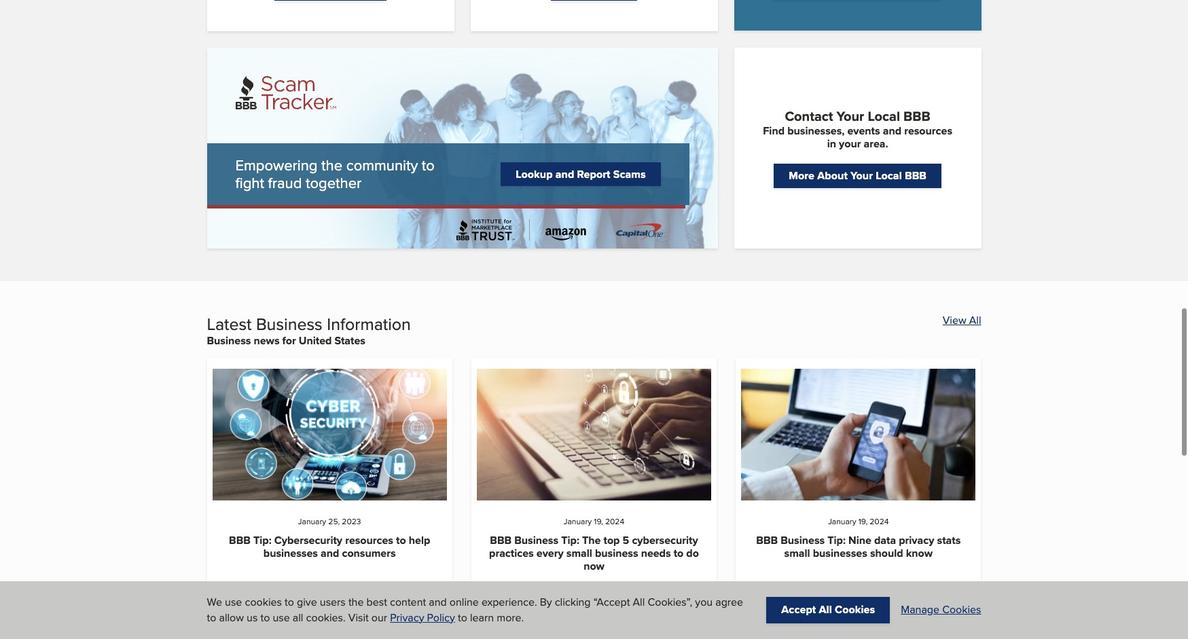 Task type: vqa. For each thing, say whether or not it's contained in the screenshot.
5
yes



Task type: locate. For each thing, give the bounding box(es) containing it.
should
[[870, 545, 903, 561]]

empowering the community to fight fraud together
[[235, 154, 435, 194]]

use left all at the bottom
[[273, 610, 290, 625]]

policy
[[427, 610, 455, 625]]

january for nine
[[828, 516, 856, 527]]

businesses down january 25, 2023
[[263, 545, 318, 561]]

19, up the
[[594, 516, 603, 527]]

and
[[883, 123, 902, 139], [556, 166, 574, 182], [321, 545, 339, 561], [429, 595, 447, 610]]

local up area.
[[868, 106, 900, 126]]

bbb for bbb business tip: nine data privacy stats small businesses should know
[[756, 532, 778, 548]]

more about your local bbb
[[789, 168, 927, 184]]

resources inside the contact your local bbb find businesses, events and resources in your area.
[[904, 123, 953, 139]]

0 horizontal spatial 2024
[[605, 516, 624, 527]]

1 horizontal spatial 2024
[[870, 516, 889, 527]]

all for view all
[[969, 312, 981, 328]]

bbb inside bbb business tip: the top 5 cybersecurity practices every small business needs to do now
[[490, 532, 512, 548]]

fraud
[[268, 172, 302, 194]]

about
[[817, 168, 848, 184]]

manage
[[901, 602, 940, 618]]

2023
[[342, 516, 361, 527]]

all inside button
[[819, 602, 832, 618]]

1 january from the left
[[298, 516, 326, 527]]

business left nine
[[781, 532, 825, 548]]

resources
[[904, 123, 953, 139], [345, 532, 393, 548]]

2024 up data
[[870, 516, 889, 527]]

0 horizontal spatial businesses
[[263, 545, 318, 561]]

united
[[299, 333, 332, 348]]

top
[[604, 532, 620, 548]]

to inside bbb tip: cybersecurity resources to help businesses and consumers
[[396, 532, 406, 548]]

businesses left the 'should'
[[813, 545, 867, 561]]

bbb inside bbb tip: cybersecurity resources to help businesses and consumers
[[229, 532, 251, 548]]

scams
[[613, 166, 646, 182]]

tip: inside bbb business tip: the top 5 cybersecurity practices every small business needs to do now
[[561, 532, 579, 548]]

diverse group of young professionals smiling with arms around each others' shoulders image
[[276, 47, 718, 249]]

bbb institute for marketplace trust image
[[457, 219, 516, 240]]

2024
[[605, 516, 624, 527], [870, 516, 889, 527]]

1 horizontal spatial businesses
[[813, 545, 867, 561]]

every
[[537, 545, 564, 561]]

1 2024 from the left
[[605, 516, 624, 527]]

1 horizontal spatial small
[[784, 545, 810, 561]]

cookies right accept
[[835, 602, 875, 618]]

cookies right manage
[[942, 602, 981, 618]]

1 vertical spatial the
[[348, 595, 364, 610]]

january
[[298, 516, 326, 527], [564, 516, 592, 527], [828, 516, 856, 527]]

lookup
[[516, 166, 553, 182]]

your up your
[[837, 106, 864, 126]]

businesses inside bbb business tip: nine data privacy stats small businesses should know
[[813, 545, 867, 561]]

0 horizontal spatial the
[[321, 154, 342, 176]]

privacy policy to learn more.
[[390, 610, 524, 625]]

you
[[695, 595, 713, 610]]

1 horizontal spatial tip:
[[561, 532, 579, 548]]

19, up nine
[[859, 516, 868, 527]]

2 2024 from the left
[[870, 516, 889, 527]]

allow
[[219, 610, 244, 625]]

all for accept all cookies
[[819, 602, 832, 618]]

3 tip: from the left
[[828, 532, 846, 548]]

cookies
[[245, 595, 282, 610]]

local inside the contact your local bbb find businesses, events and resources in your area.
[[868, 106, 900, 126]]

to left help
[[396, 532, 406, 548]]

your right about at the right of page
[[851, 168, 873, 184]]

by
[[540, 595, 552, 610]]

your inside the contact your local bbb find businesses, events and resources in your area.
[[837, 106, 864, 126]]

january 19, 2024
[[564, 516, 624, 527], [828, 516, 889, 527]]

2 horizontal spatial january
[[828, 516, 856, 527]]

view all link
[[943, 312, 981, 328]]

tip: inside bbb business tip: nine data privacy stats small businesses should know
[[828, 532, 846, 548]]

january 19, 2024 for the
[[564, 516, 624, 527]]

3 january from the left
[[828, 516, 856, 527]]

2024 up top
[[605, 516, 624, 527]]

1 horizontal spatial 19,
[[859, 516, 868, 527]]

1 january 19, 2024 from the left
[[564, 516, 624, 527]]

0 horizontal spatial january
[[298, 516, 326, 527]]

businesses
[[263, 545, 318, 561], [813, 545, 867, 561]]

resources inside bbb tip: cybersecurity resources to help businesses and consumers
[[345, 532, 393, 548]]

business
[[256, 312, 323, 336], [207, 333, 251, 348], [514, 532, 559, 548], [781, 532, 825, 548]]

cybersecurity
[[632, 532, 698, 548]]

and left online
[[429, 595, 447, 610]]

all
[[293, 610, 303, 625]]

use
[[225, 595, 242, 610], [273, 610, 290, 625]]

2 businesses from the left
[[813, 545, 867, 561]]

small inside bbb business tip: nine data privacy stats small businesses should know
[[784, 545, 810, 561]]

0 vertical spatial resources
[[904, 123, 953, 139]]

0 vertical spatial your
[[837, 106, 864, 126]]

tip: left nine
[[828, 532, 846, 548]]

lookup and report scams link
[[501, 162, 661, 186]]

2 horizontal spatial tip:
[[828, 532, 846, 548]]

january 19, 2024 for nine
[[828, 516, 889, 527]]

bbb inside bbb business tip: nine data privacy stats small businesses should know
[[756, 532, 778, 548]]

nine
[[849, 532, 872, 548]]

0 horizontal spatial january 19, 2024
[[564, 516, 624, 527]]

19,
[[594, 516, 603, 527], [859, 516, 868, 527]]

0 vertical spatial the
[[321, 154, 342, 176]]

to right community
[[422, 154, 435, 176]]

lookup and report scams
[[516, 166, 646, 182]]

small
[[566, 545, 592, 561], [784, 545, 810, 561]]

0 horizontal spatial cookies
[[835, 602, 875, 618]]

january up the
[[564, 516, 592, 527]]

1 cookies from the left
[[835, 602, 875, 618]]

2 january from the left
[[564, 516, 592, 527]]

and down january 25, 2023
[[321, 545, 339, 561]]

all inside we use cookies to give users the best content and online experience. by clicking "accept all cookies", you agree to allow us to use all cookies. visit our
[[633, 595, 645, 610]]

us
[[247, 610, 258, 625]]

together
[[306, 172, 362, 194]]

cookies inside button
[[942, 602, 981, 618]]

tip: for bbb business tip: nine data privacy stats small businesses should know
[[828, 532, 846, 548]]

business left the
[[514, 532, 559, 548]]

2 19, from the left
[[859, 516, 868, 527]]

1 horizontal spatial january
[[564, 516, 592, 527]]

1 horizontal spatial cookies
[[942, 602, 981, 618]]

all right accept
[[819, 602, 832, 618]]

events
[[848, 123, 880, 139]]

2 horizontal spatial all
[[969, 312, 981, 328]]

1 horizontal spatial all
[[819, 602, 832, 618]]

to inside 'empowering the community to fight fraud together'
[[422, 154, 435, 176]]

tip:
[[253, 532, 272, 548], [561, 532, 579, 548], [828, 532, 846, 548]]

2024 for top
[[605, 516, 624, 527]]

business right latest
[[256, 312, 323, 336]]

january up the 'cybersecurity'
[[298, 516, 326, 527]]

help
[[409, 532, 430, 548]]

business inside bbb business tip: nine data privacy stats small businesses should know
[[781, 532, 825, 548]]

the left 'best'
[[348, 595, 364, 610]]

know
[[906, 545, 933, 561]]

cookies
[[835, 602, 875, 618], [942, 602, 981, 618]]

local down area.
[[876, 168, 902, 184]]

0 horizontal spatial resources
[[345, 532, 393, 548]]

contact
[[785, 106, 833, 126]]

0 horizontal spatial all
[[633, 595, 645, 610]]

all right "accept
[[633, 595, 645, 610]]

0 vertical spatial local
[[868, 106, 900, 126]]

19, for the
[[594, 516, 603, 527]]

0 horizontal spatial small
[[566, 545, 592, 561]]

visit
[[348, 610, 369, 625]]

and left report
[[556, 166, 574, 182]]

to left do
[[674, 545, 684, 561]]

1 vertical spatial resources
[[345, 532, 393, 548]]

and inside the contact your local bbb find businesses, events and resources in your area.
[[883, 123, 902, 139]]

all right view
[[969, 312, 981, 328]]

january 19, 2024 up the
[[564, 516, 624, 527]]

1 19, from the left
[[594, 516, 603, 527]]

manage cookies button
[[901, 602, 981, 618]]

manage cookies
[[901, 602, 981, 618]]

small up accept
[[784, 545, 810, 561]]

states
[[335, 333, 365, 348]]

report
[[577, 166, 610, 182]]

the left community
[[321, 154, 342, 176]]

resources right area.
[[904, 123, 953, 139]]

2 small from the left
[[784, 545, 810, 561]]

0 horizontal spatial tip:
[[253, 532, 272, 548]]

small right every
[[566, 545, 592, 561]]

tip: left the
[[561, 532, 579, 548]]

bbb
[[904, 106, 931, 126], [905, 168, 927, 184], [229, 532, 251, 548], [490, 532, 512, 548], [756, 532, 778, 548]]

january 19, 2024 up nine
[[828, 516, 889, 527]]

for
[[282, 333, 296, 348]]

january 25, 2023
[[298, 516, 361, 527]]

your
[[837, 106, 864, 126], [851, 168, 873, 184]]

resources down 2023
[[345, 532, 393, 548]]

our
[[372, 610, 387, 625]]

2 cookies from the left
[[942, 602, 981, 618]]

1 horizontal spatial resources
[[904, 123, 953, 139]]

0 horizontal spatial 19,
[[594, 516, 603, 527]]

january up nine
[[828, 516, 856, 527]]

and right events on the top
[[883, 123, 902, 139]]

bbb business tip: the top 5 cybersecurity practices every small business needs to do now link
[[489, 532, 699, 574]]

1 small from the left
[[566, 545, 592, 561]]

area.
[[864, 136, 888, 152]]

find
[[763, 123, 785, 139]]

1 businesses from the left
[[263, 545, 318, 561]]

we use cookies to give users the best content and online experience. by clicking "accept all cookies", you agree to allow us to use all cookies. visit our
[[207, 595, 743, 625]]

1 horizontal spatial the
[[348, 595, 364, 610]]

view
[[943, 312, 967, 328]]

use right the we
[[225, 595, 242, 610]]

1 tip: from the left
[[253, 532, 272, 548]]

tip: left the 'cybersecurity'
[[253, 532, 272, 548]]

2 tip: from the left
[[561, 532, 579, 548]]

your
[[839, 136, 861, 152]]

2 january 19, 2024 from the left
[[828, 516, 889, 527]]

1 vertical spatial your
[[851, 168, 873, 184]]

business inside bbb business tip: the top 5 cybersecurity practices every small business needs to do now
[[514, 532, 559, 548]]

1 horizontal spatial january 19, 2024
[[828, 516, 889, 527]]

privacy
[[899, 532, 934, 548]]

the
[[321, 154, 342, 176], [348, 595, 364, 610]]



Task type: describe. For each thing, give the bounding box(es) containing it.
january for the
[[564, 516, 592, 527]]

give
[[297, 595, 317, 610]]

data
[[874, 532, 896, 548]]

laptop cell phone data privacy image
[[741, 369, 976, 501]]

bbb tip: cybersecurity resources to help businesses and consumers
[[229, 532, 430, 561]]

latest business information business news for united states
[[207, 312, 411, 348]]

experience.
[[482, 595, 537, 610]]

1 vertical spatial local
[[876, 168, 902, 184]]

amazon partner image
[[546, 228, 587, 240]]

community
[[346, 154, 418, 176]]

bbb business tip: nine data privacy stats small businesses should know link
[[756, 532, 961, 561]]

the inside 'empowering the community to fight fraud together'
[[321, 154, 342, 176]]

contact your local bbb find businesses, events and resources in your area.
[[763, 106, 953, 152]]

latest
[[207, 312, 252, 336]]

business for bbb business tip: the top 5 cybersecurity practices every small business needs to do now
[[514, 532, 559, 548]]

consumers
[[342, 545, 396, 561]]

more
[[789, 168, 815, 184]]

accept all cookies
[[781, 602, 875, 618]]

learn
[[470, 610, 494, 625]]

view all
[[943, 312, 981, 328]]

cybersecurity
[[274, 532, 342, 548]]

cookies",
[[648, 595, 692, 610]]

bbb tip: cybersecurity resources to help businesses and consumers link
[[229, 532, 430, 561]]

businesses inside bbb tip: cybersecurity resources to help businesses and consumers
[[263, 545, 318, 561]]

in
[[827, 136, 836, 152]]

now
[[584, 559, 605, 574]]

business for bbb business tip: nine data privacy stats small businesses should know
[[781, 532, 825, 548]]

bbb for bbb business tip: the top 5 cybersecurity practices every small business needs to do now
[[490, 532, 512, 548]]

to left "allow"
[[207, 610, 216, 625]]

more about your local bbb link
[[774, 164, 942, 188]]

january for resources
[[298, 516, 326, 527]]

cookies inside button
[[835, 602, 875, 618]]

1 horizontal spatial use
[[273, 610, 290, 625]]

more.
[[497, 610, 524, 625]]

to left "give"
[[285, 595, 294, 610]]

bbb business tip: nine data privacy stats small businesses should know
[[756, 532, 961, 561]]

the inside we use cookies to give users the best content and online experience. by clicking "accept all cookies", you agree to allow us to use all cookies. visit our
[[348, 595, 364, 610]]

cookies.
[[306, 610, 346, 625]]

empowering
[[235, 154, 318, 176]]

person typing on laptop cybersecurity image
[[477, 369, 711, 501]]

news
[[254, 333, 280, 348]]

best
[[367, 595, 387, 610]]

privacy policy link
[[390, 610, 455, 625]]

to right us
[[261, 610, 270, 625]]

privacy
[[390, 610, 424, 625]]

do
[[686, 545, 699, 561]]

users
[[320, 595, 346, 610]]

content
[[390, 595, 426, 610]]

tip: for bbb business tip: the top 5 cybersecurity practices every small business needs to do now
[[561, 532, 579, 548]]

clicking
[[555, 595, 591, 610]]

information
[[327, 312, 411, 336]]

5
[[623, 532, 629, 548]]

and inside we use cookies to give users the best content and online experience. by clicking "accept all cookies", you agree to allow us to use all cookies. visit our
[[429, 595, 447, 610]]

bbb inside the contact your local bbb find businesses, events and resources in your area.
[[904, 106, 931, 126]]

business left news on the left
[[207, 333, 251, 348]]

tip: inside bbb tip: cybersecurity resources to help businesses and consumers
[[253, 532, 272, 548]]

accept
[[781, 602, 816, 618]]

bbb for bbb tip: cybersecurity resources to help businesses and consumers
[[229, 532, 251, 548]]

practices
[[489, 545, 534, 561]]

the
[[582, 532, 601, 548]]

business for latest business information business news for united states
[[256, 312, 323, 336]]

bbb scam tracker image
[[235, 76, 336, 109]]

stats
[[937, 532, 961, 548]]

business
[[595, 545, 638, 561]]

businesses,
[[788, 123, 845, 139]]

to left learn
[[458, 610, 467, 625]]

0 horizontal spatial use
[[225, 595, 242, 610]]

we
[[207, 595, 222, 610]]

bbb business tip: the top 5 cybersecurity practices every small business needs to do now
[[489, 532, 699, 574]]

and inside bbb tip: cybersecurity resources to help businesses and consumers
[[321, 545, 339, 561]]

online
[[450, 595, 479, 610]]

25,
[[328, 516, 340, 527]]

"accept
[[594, 595, 630, 610]]

small inside bbb business tip: the top 5 cybersecurity practices every small business needs to do now
[[566, 545, 592, 561]]

2024 for data
[[870, 516, 889, 527]]

accept all cookies button
[[767, 597, 890, 624]]

to inside bbb business tip: the top 5 cybersecurity practices every small business needs to do now
[[674, 545, 684, 561]]

19, for nine
[[859, 516, 868, 527]]

capital one partner image
[[616, 223, 663, 240]]

needs
[[641, 545, 671, 561]]

fight
[[235, 172, 264, 194]]

agree
[[716, 595, 743, 610]]



